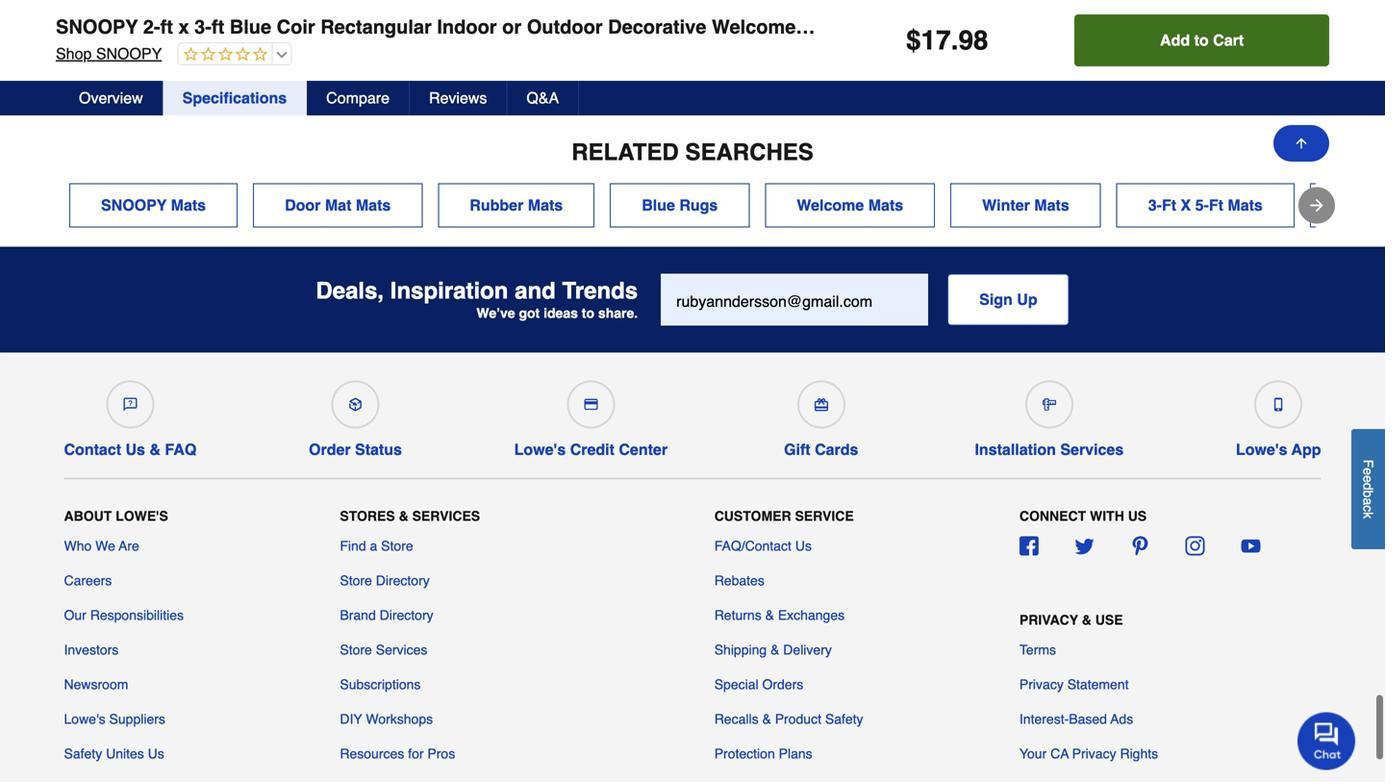Task type: vqa. For each thing, say whether or not it's contained in the screenshot.


Task type: describe. For each thing, give the bounding box(es) containing it.
materials
[[760, 12, 814, 28]]

for inside floor mats serve many purposes, and they can also add style to your space. we'll show you various types to help you choose the best mat for your home.
[[155, 51, 171, 66]]

rugs
[[680, 197, 718, 214]]

3 you from the left
[[703, 31, 724, 47]]

mats for welcome mats
[[869, 197, 904, 214]]

mats for snoopy mats
[[171, 197, 206, 214]]

responsibilities
[[90, 608, 184, 623]]

services for installation services
[[1061, 441, 1124, 459]]

influence
[[1003, 78, 1057, 93]]

0 horizontal spatial welcome
[[712, 16, 796, 38]]

privacy statement
[[1020, 677, 1129, 693]]

recalls & product safety
[[715, 712, 864, 727]]

0 vertical spatial store
[[381, 539, 414, 554]]

facebook image
[[1020, 537, 1039, 556]]

Email Address email field
[[661, 274, 929, 326]]

types
[[306, 31, 338, 47]]

deals,
[[316, 278, 384, 304]]

subscriptions
[[340, 677, 421, 693]]

1 vertical spatial door
[[285, 197, 321, 214]]

related searches
[[572, 139, 814, 166]]

ca
[[1051, 747, 1069, 762]]

got
[[519, 306, 540, 321]]

1 horizontal spatial door
[[802, 16, 847, 38]]

connect with us
[[1020, 509, 1147, 524]]

arrow right image
[[1308, 196, 1327, 215]]

1 vertical spatial snoopy
[[96, 45, 162, 63]]

resources for pros
[[340, 747, 455, 762]]

compare
[[326, 89, 390, 107]]

& for stores & services
[[399, 509, 409, 524]]

terms link
[[1020, 641, 1057, 660]]

can inside floor mats serve many purposes, and they can also add style to your space. we'll show you various types to help you choose the best mat for your home.
[[336, 12, 358, 28]]

lowe's for lowe's app
[[1237, 441, 1288, 459]]

floor mats serve many purposes, and they can also add style to your space. we'll show you various types to help you choose the best mat for your home.
[[77, 12, 459, 66]]

recalls
[[715, 712, 759, 727]]

room's
[[1072, 78, 1112, 93]]

2 you from the left
[[386, 31, 408, 47]]

mats
[[111, 12, 141, 28]]

investors link
[[64, 641, 119, 660]]

to inside 'get tips on room arrangement, including ideas for how to arrange living room furniture, and see how furniture arrangement can influence a room's mood.'
[[1225, 39, 1236, 55]]

rubber mats link
[[438, 184, 595, 228]]

privacy statement link
[[1020, 675, 1129, 695]]

from gallery walls and cottagecore to natural materials and the resurgence of wallpaper, we'll show you eight style trends you need to follow now.
[[487, 12, 867, 66]]

1 e from the top
[[1361, 468, 1377, 475]]

shop snoopy
[[56, 45, 162, 63]]

pinterest image
[[1131, 537, 1150, 556]]

snoopy mats
[[101, 197, 206, 214]]

tips
[[922, 39, 943, 55]]

ideas for trends
[[544, 306, 578, 321]]

and up 'wallpaper,'
[[599, 12, 622, 28]]

your ca privacy rights link
[[1020, 745, 1159, 764]]

lowe's credit center link
[[515, 373, 668, 460]]

store for directory
[[340, 573, 372, 589]]

find a store link
[[340, 537, 414, 556]]

snoopy for snoopy 2-ft x 3-ft blue coir rectangular indoor or outdoor decorative welcome door mat
[[56, 16, 138, 38]]

add
[[390, 12, 413, 28]]

1 horizontal spatial blue
[[642, 197, 676, 214]]

mat
[[852, 16, 885, 38]]

d
[[1361, 483, 1377, 490]]

suppliers
[[109, 712, 165, 727]]

many
[[181, 12, 214, 28]]

show inside floor mats serve many purposes, and they can also add style to your space. we'll show you various types to help you choose the best mat for your home.
[[198, 31, 230, 47]]

decorative
[[608, 16, 707, 38]]

mood.
[[1115, 78, 1153, 93]]

can inside 'get tips on room arrangement, including ideas for how to arrange living room furniture, and see how furniture arrangement can influence a room's mood.'
[[977, 78, 999, 93]]

instagram image
[[1186, 537, 1206, 556]]

and inside 'get tips on room arrangement, including ideas for how to arrange living room furniture, and see how furniture arrangement can influence a room's mood.'
[[1073, 58, 1096, 74]]

resources for pros link
[[340, 745, 455, 764]]

who we are
[[64, 539, 139, 554]]

we'll
[[638, 31, 664, 47]]

reviews
[[429, 89, 487, 107]]

mats for rubber mats
[[528, 197, 563, 214]]

diy workshops link
[[340, 710, 433, 729]]

1 you from the left
[[233, 31, 255, 47]]

style inside from gallery walls and cottagecore to natural materials and the resurgence of wallpaper, we'll show you eight style trends you need to follow now.
[[761, 31, 789, 47]]

directory for brand directory
[[380, 608, 434, 623]]

us for contact
[[126, 441, 145, 459]]

for inside 'get tips on room arrangement, including ideas for how to arrange living room furniture, and see how furniture arrangement can influence a room's mood.'
[[1177, 39, 1193, 55]]

our responsibilities
[[64, 608, 184, 623]]

welcome mats link
[[765, 184, 936, 228]]

gift card image
[[815, 398, 828, 412]]

of inside placing furniture to make the most of a room
[[1222, 0, 1240, 0]]

style inside floor mats serve many purposes, and they can also add style to your space. we'll show you various types to help you choose the best mat for your home.
[[416, 12, 444, 28]]

& for returns & exchanges
[[766, 608, 775, 623]]

pickup image
[[349, 398, 362, 412]]

our responsibilities link
[[64, 606, 184, 625]]

diy
[[340, 712, 362, 727]]

overview
[[79, 89, 143, 107]]

$
[[907, 25, 922, 56]]

specifications button
[[163, 81, 307, 115]]

6 mats from the left
[[1228, 197, 1264, 214]]

2 e from the top
[[1361, 475, 1377, 483]]

a right find
[[370, 539, 378, 554]]

b
[[1361, 490, 1377, 498]]

choose
[[412, 31, 455, 47]]

& left 'faq'
[[150, 441, 161, 459]]

arrow up image
[[1295, 136, 1310, 151]]

.
[[952, 25, 959, 56]]

find
[[340, 539, 366, 554]]

add
[[1161, 31, 1191, 49]]

terms
[[1020, 643, 1057, 658]]

delivery
[[784, 643, 832, 658]]

orders
[[763, 677, 804, 693]]

newsroom link
[[64, 675, 128, 695]]

share.
[[599, 306, 638, 321]]

privacy inside "link"
[[1073, 747, 1117, 762]]

arrangement,
[[1000, 39, 1081, 55]]

rebates link
[[715, 571, 765, 591]]

the inside from gallery walls and cottagecore to natural materials and the resurgence of wallpaper, we'll show you eight style trends you need to follow now.
[[844, 12, 863, 28]]

shipping
[[715, 643, 767, 658]]

of inside from gallery walls and cottagecore to natural materials and the resurgence of wallpaper, we'll show you eight style trends you need to follow now.
[[558, 31, 569, 47]]

add to cart button
[[1075, 14, 1330, 66]]

furniture,
[[1016, 58, 1069, 74]]

arrange
[[897, 58, 943, 74]]

blue rugs
[[642, 197, 718, 214]]

installation services link
[[975, 373, 1124, 460]]

returns & exchanges link
[[715, 606, 845, 625]]

a inside button
[[1361, 498, 1377, 505]]

mats for winter mats
[[1035, 197, 1070, 214]]

about
[[64, 509, 112, 524]]

snoopy 2-ft x 3-ft blue coir rectangular indoor or outdoor decorative welcome door mat
[[56, 16, 885, 38]]

subscriptions link
[[340, 675, 421, 695]]

see
[[1099, 58, 1121, 74]]

to inside button
[[1195, 31, 1210, 49]]

statement
[[1068, 677, 1129, 693]]

stores
[[340, 509, 395, 524]]

installation services
[[975, 441, 1124, 459]]

investors
[[64, 643, 119, 658]]

protection
[[715, 747, 775, 762]]

store services link
[[340, 641, 428, 660]]

wallpaper,
[[573, 31, 634, 47]]

serve
[[144, 12, 177, 28]]

interest-based ads
[[1020, 712, 1134, 727]]

2-
[[143, 16, 160, 38]]

brand
[[340, 608, 376, 623]]

lowe's for lowe's suppliers
[[64, 712, 106, 727]]

0 vertical spatial 3-
[[195, 16, 212, 38]]



Task type: locate. For each thing, give the bounding box(es) containing it.
privacy for privacy statement
[[1020, 677, 1064, 693]]

1 vertical spatial services
[[412, 509, 480, 524]]

room right on
[[966, 39, 997, 55]]

mat down space.
[[129, 51, 151, 66]]

1 horizontal spatial ideas
[[1141, 39, 1173, 55]]

2 horizontal spatial for
[[1177, 39, 1193, 55]]

youtube image
[[1242, 537, 1261, 556]]

services up find a store
[[412, 509, 480, 524]]

dimensions image
[[1043, 398, 1057, 412]]

0 vertical spatial safety
[[826, 712, 864, 727]]

1 vertical spatial x
[[1181, 197, 1192, 214]]

us inside "link"
[[796, 539, 812, 554]]

lowe's left credit
[[515, 441, 566, 459]]

safety right product
[[826, 712, 864, 727]]

resources
[[340, 747, 405, 762]]

0 vertical spatial how
[[1197, 39, 1221, 55]]

0 vertical spatial us
[[126, 441, 145, 459]]

gift cards link
[[780, 373, 863, 460]]

3 mats from the left
[[528, 197, 563, 214]]

ideas up furniture
[[1141, 39, 1173, 55]]

ideas inside deals, inspiration and trends we've got ideas to share.
[[544, 306, 578, 321]]

placing furniture to make the most of a room
[[897, 0, 1262, 27]]

4 mats from the left
[[869, 197, 904, 214]]

reviews button
[[410, 81, 508, 115]]

the inside placing furniture to make the most of a room
[[1138, 0, 1167, 0]]

style up choose
[[416, 12, 444, 28]]

1 horizontal spatial us
[[148, 747, 164, 762]]

workshops
[[366, 712, 433, 727]]

x right serve
[[178, 16, 189, 38]]

1 vertical spatial welcome
[[797, 197, 865, 214]]

protection plans link
[[715, 745, 813, 764]]

privacy for privacy & use
[[1020, 613, 1079, 628]]

0 horizontal spatial your
[[92, 31, 118, 47]]

for left pros
[[408, 747, 424, 762]]

shop
[[56, 45, 92, 63]]

1 vertical spatial ideas
[[544, 306, 578, 321]]

and up got
[[515, 278, 556, 304]]

we
[[95, 539, 115, 554]]

0 vertical spatial privacy
[[1020, 613, 1079, 628]]

on
[[947, 39, 962, 55]]

of up follow
[[558, 31, 569, 47]]

& for shipping & delivery
[[771, 643, 780, 658]]

0 vertical spatial x
[[178, 16, 189, 38]]

0 vertical spatial door
[[802, 16, 847, 38]]

store down stores & services
[[381, 539, 414, 554]]

searches
[[686, 139, 814, 166]]

privacy up terms link
[[1020, 613, 1079, 628]]

1 horizontal spatial can
[[977, 78, 999, 93]]

& left delivery
[[771, 643, 780, 658]]

3- right we'll
[[195, 16, 212, 38]]

to inside deals, inspiration and trends we've got ideas to share.
[[582, 306, 595, 321]]

recalls & product safety link
[[715, 710, 864, 729]]

walls
[[566, 12, 596, 28]]

a inside 'get tips on room arrangement, including ideas for how to arrange living room furniture, and see how furniture arrangement can influence a room's mood.'
[[1060, 78, 1068, 93]]

show inside from gallery walls and cottagecore to natural materials and the resurgence of wallpaper, we'll show you eight style trends you need to follow now.
[[668, 31, 699, 47]]

store for services
[[340, 643, 372, 658]]

lowe's left the app
[[1237, 441, 1288, 459]]

how right add
[[1197, 39, 1221, 55]]

interest-
[[1020, 712, 1070, 727]]

f
[[1361, 460, 1377, 468]]

winter
[[983, 197, 1031, 214]]

service
[[795, 509, 854, 524]]

us right unites
[[148, 747, 164, 762]]

1 vertical spatial the
[[844, 12, 863, 28]]

snoopy inside snoopy mats link
[[101, 197, 167, 214]]

lowe's suppliers
[[64, 712, 165, 727]]

help
[[357, 31, 382, 47]]

2 vertical spatial store
[[340, 643, 372, 658]]

1 vertical spatial us
[[796, 539, 812, 554]]

can left "also"
[[336, 12, 358, 28]]

& right recalls
[[763, 712, 772, 727]]

a left room's
[[1060, 78, 1068, 93]]

0 vertical spatial directory
[[376, 573, 430, 589]]

directory up the brand directory link
[[376, 573, 430, 589]]

& right stores
[[399, 509, 409, 524]]

product
[[775, 712, 822, 727]]

door mat mats link
[[253, 184, 423, 228]]

lowe's credit center
[[515, 441, 668, 459]]

5 mats from the left
[[1035, 197, 1070, 214]]

us for faq/contact
[[796, 539, 812, 554]]

credit card image
[[585, 398, 598, 412]]

x left the "5-"
[[1181, 197, 1192, 214]]

2 horizontal spatial the
[[1138, 0, 1167, 0]]

lowe's app
[[1237, 441, 1322, 459]]

& for privacy & use
[[1083, 613, 1092, 628]]

& for recalls & product safety
[[763, 712, 772, 727]]

your up best
[[92, 31, 118, 47]]

0 horizontal spatial ideas
[[544, 306, 578, 321]]

us down customer service
[[796, 539, 812, 554]]

for inside "link"
[[408, 747, 424, 762]]

store up brand
[[340, 573, 372, 589]]

1 horizontal spatial for
[[408, 747, 424, 762]]

make
[[1084, 0, 1132, 0]]

0 vertical spatial services
[[1061, 441, 1124, 459]]

1 vertical spatial directory
[[380, 608, 434, 623]]

based
[[1070, 712, 1108, 727]]

blue up zero stars image
[[230, 16, 272, 38]]

you down purposes,
[[233, 31, 255, 47]]

2 vertical spatial us
[[148, 747, 164, 762]]

1 vertical spatial privacy
[[1020, 677, 1064, 693]]

brand directory link
[[340, 606, 434, 625]]

customer care image
[[124, 398, 137, 412]]

2 mats from the left
[[356, 197, 391, 214]]

show down cottagecore
[[668, 31, 699, 47]]

services up connect with us
[[1061, 441, 1124, 459]]

to inside placing furniture to make the most of a room
[[1061, 0, 1079, 0]]

rebates
[[715, 573, 765, 589]]

services down the brand directory link
[[376, 643, 428, 658]]

customer
[[715, 509, 792, 524]]

3-
[[195, 16, 212, 38], [1149, 197, 1163, 214]]

0 horizontal spatial blue
[[230, 16, 272, 38]]

store down brand
[[340, 643, 372, 658]]

blue left the rugs
[[642, 197, 676, 214]]

lowe's up are in the left bottom of the page
[[116, 509, 168, 524]]

2 horizontal spatial us
[[796, 539, 812, 554]]

0 vertical spatial blue
[[230, 16, 272, 38]]

1 vertical spatial safety
[[64, 747, 102, 762]]

of right most at right
[[1222, 0, 1240, 0]]

1 horizontal spatial 3-
[[1149, 197, 1163, 214]]

door mat mats
[[285, 197, 391, 214]]

specifications
[[183, 89, 287, 107]]

get
[[897, 39, 919, 55]]

1 horizontal spatial x
[[1181, 197, 1192, 214]]

1 vertical spatial style
[[761, 31, 789, 47]]

your
[[1020, 747, 1047, 762]]

you down add
[[386, 31, 408, 47]]

room right living
[[982, 58, 1012, 74]]

including
[[1084, 39, 1137, 55]]

& right returns
[[766, 608, 775, 623]]

1 vertical spatial store
[[340, 573, 372, 589]]

1 horizontal spatial how
[[1197, 39, 1221, 55]]

customer service
[[715, 509, 854, 524]]

mobile image
[[1273, 398, 1286, 412]]

privacy up "interest-"
[[1020, 677, 1064, 693]]

and up various
[[281, 12, 303, 28]]

ideas inside 'get tips on room arrangement, including ideas for how to arrange living room furniture, and see how furniture arrangement can influence a room's mood.'
[[1141, 39, 1173, 55]]

safety left unites
[[64, 747, 102, 762]]

services for store services
[[376, 643, 428, 658]]

you down natural
[[703, 31, 724, 47]]

e up b
[[1361, 475, 1377, 483]]

0 horizontal spatial us
[[126, 441, 145, 459]]

snoopy mats link
[[69, 184, 238, 228]]

your
[[92, 31, 118, 47], [174, 51, 201, 66]]

2 vertical spatial services
[[376, 643, 428, 658]]

0 vertical spatial your
[[92, 31, 118, 47]]

your down we'll
[[174, 51, 201, 66]]

2 vertical spatial privacy
[[1073, 747, 1117, 762]]

2 show from the left
[[668, 31, 699, 47]]

furniture
[[971, 0, 1055, 0]]

1 horizontal spatial safety
[[826, 712, 864, 727]]

inspiration
[[391, 278, 509, 304]]

$ 17 . 98
[[907, 25, 989, 56]]

1 horizontal spatial the
[[844, 12, 863, 28]]

how up mood.
[[1125, 58, 1149, 74]]

and up room's
[[1073, 58, 1096, 74]]

0 horizontal spatial of
[[558, 31, 569, 47]]

store services
[[340, 643, 428, 658]]

credit
[[570, 441, 615, 459]]

chat invite button image
[[1298, 712, 1357, 770]]

placing
[[897, 0, 965, 0]]

1 horizontal spatial your
[[174, 51, 201, 66]]

the left most at right
[[1138, 0, 1167, 0]]

deals, inspiration and trends we've got ideas to share.
[[316, 278, 638, 321]]

0 horizontal spatial 3-
[[195, 16, 212, 38]]

can down living
[[977, 78, 999, 93]]

0 horizontal spatial style
[[416, 12, 444, 28]]

the inside floor mats serve many purposes, and they can also add style to your space. we'll show you various types to help you choose the best mat for your home.
[[77, 51, 96, 66]]

1 vertical spatial blue
[[642, 197, 676, 214]]

various
[[259, 31, 302, 47]]

ft
[[160, 16, 173, 38], [212, 16, 224, 38], [1163, 197, 1177, 214], [1210, 197, 1224, 214]]

ads
[[1111, 712, 1134, 727]]

for
[[1177, 39, 1193, 55], [155, 51, 171, 66], [408, 747, 424, 762]]

1 vertical spatial of
[[558, 31, 569, 47]]

1 mats from the left
[[171, 197, 206, 214]]

1 vertical spatial your
[[174, 51, 201, 66]]

0 vertical spatial of
[[1222, 0, 1240, 0]]

directory down store directory link
[[380, 608, 434, 623]]

mat inside floor mats serve many purposes, and they can also add style to your space. we'll show you various types to help you choose the best mat for your home.
[[129, 51, 151, 66]]

contact us & faq
[[64, 441, 197, 459]]

0 horizontal spatial show
[[198, 31, 230, 47]]

the
[[1138, 0, 1167, 0], [844, 12, 863, 28], [77, 51, 96, 66]]

directory for store directory
[[376, 573, 430, 589]]

1 horizontal spatial show
[[668, 31, 699, 47]]

0 horizontal spatial the
[[77, 51, 96, 66]]

ideas right got
[[544, 306, 578, 321]]

1 vertical spatial 3-
[[1149, 197, 1163, 214]]

use
[[1096, 613, 1124, 628]]

twitter image
[[1076, 537, 1095, 556]]

& left "use"
[[1083, 613, 1092, 628]]

0 horizontal spatial can
[[336, 12, 358, 28]]

1 vertical spatial can
[[977, 78, 999, 93]]

a
[[1246, 0, 1256, 0], [1060, 78, 1068, 93], [1361, 498, 1377, 505], [370, 539, 378, 554]]

3- left the "5-"
[[1149, 197, 1163, 214]]

style down materials
[[761, 31, 789, 47]]

zero stars image
[[178, 46, 268, 64]]

store directory
[[340, 573, 430, 589]]

0 vertical spatial ideas
[[1141, 39, 1173, 55]]

trends
[[563, 278, 638, 304]]

directory
[[376, 573, 430, 589], [380, 608, 434, 623]]

you right "trends"
[[834, 31, 856, 47]]

show up home.
[[198, 31, 230, 47]]

plans
[[779, 747, 813, 762]]

app
[[1292, 441, 1322, 459]]

0 vertical spatial room
[[966, 39, 997, 55]]

0 vertical spatial mat
[[129, 51, 151, 66]]

1 vertical spatial room
[[982, 58, 1012, 74]]

mats inside 'link'
[[869, 197, 904, 214]]

1 horizontal spatial welcome
[[797, 197, 865, 214]]

eight
[[728, 31, 757, 47]]

0 horizontal spatial mat
[[129, 51, 151, 66]]

diy workshops
[[340, 712, 433, 727]]

e up d
[[1361, 468, 1377, 475]]

outdoor
[[527, 16, 603, 38]]

3-ft x 5-ft mats link
[[1117, 184, 1295, 228]]

snoopy for snoopy mats
[[101, 197, 167, 214]]

lowe's for lowe's credit center
[[515, 441, 566, 459]]

k
[[1361, 512, 1377, 519]]

1 vertical spatial mat
[[325, 197, 352, 214]]

or
[[503, 16, 522, 38]]

0 horizontal spatial how
[[1125, 58, 1149, 74]]

welcome inside 'link'
[[797, 197, 865, 214]]

sign up button
[[948, 274, 1070, 326]]

faq/contact us link
[[715, 537, 812, 556]]

and inside deals, inspiration and trends we've got ideas to share.
[[515, 278, 556, 304]]

1 horizontal spatial of
[[1222, 0, 1240, 0]]

and inside floor mats serve many purposes, and they can also add style to your space. we'll show you various types to help you choose the best mat for your home.
[[281, 12, 303, 28]]

1 horizontal spatial style
[[761, 31, 789, 47]]

rubber
[[470, 197, 524, 214]]

0 horizontal spatial door
[[285, 197, 321, 214]]

the left best
[[77, 51, 96, 66]]

and up "trends"
[[818, 12, 841, 28]]

pros
[[428, 747, 455, 762]]

0 vertical spatial the
[[1138, 0, 1167, 0]]

we've
[[477, 306, 515, 321]]

exchanges
[[778, 608, 845, 623]]

for down we'll
[[155, 51, 171, 66]]

f e e d b a c k button
[[1352, 429, 1386, 549]]

0 horizontal spatial x
[[178, 16, 189, 38]]

unites
[[106, 747, 144, 762]]

a up k
[[1361, 498, 1377, 505]]

arrangement
[[897, 78, 973, 93]]

ideas for room
[[1141, 39, 1173, 55]]

order status
[[309, 441, 402, 459]]

4 you from the left
[[834, 31, 856, 47]]

2 vertical spatial snoopy
[[101, 197, 167, 214]]

brand directory
[[340, 608, 434, 623]]

0 horizontal spatial for
[[155, 51, 171, 66]]

they
[[307, 12, 332, 28]]

the left $
[[844, 12, 863, 28]]

1 vertical spatial how
[[1125, 58, 1149, 74]]

0 vertical spatial style
[[416, 12, 444, 28]]

and
[[281, 12, 303, 28], [599, 12, 622, 28], [818, 12, 841, 28], [1073, 58, 1096, 74], [515, 278, 556, 304]]

a inside placing furniture to make the most of a room
[[1246, 0, 1256, 0]]

1 horizontal spatial mat
[[325, 197, 352, 214]]

0 vertical spatial can
[[336, 12, 358, 28]]

how
[[1197, 39, 1221, 55], [1125, 58, 1149, 74]]

lowe's down newsroom link
[[64, 712, 106, 727]]

2 vertical spatial the
[[77, 51, 96, 66]]

natural
[[715, 12, 756, 28]]

indoor
[[437, 16, 497, 38]]

with
[[1091, 509, 1125, 524]]

for up furniture
[[1177, 39, 1193, 55]]

of
[[1222, 0, 1240, 0], [558, 31, 569, 47]]

0 horizontal spatial safety
[[64, 747, 102, 762]]

sign up form
[[661, 274, 1070, 326]]

mat up deals,
[[325, 197, 352, 214]]

us right contact
[[126, 441, 145, 459]]

privacy right ca
[[1073, 747, 1117, 762]]

1 show from the left
[[198, 31, 230, 47]]

0 vertical spatial welcome
[[712, 16, 796, 38]]

who
[[64, 539, 92, 554]]

0 vertical spatial snoopy
[[56, 16, 138, 38]]

rectangular
[[321, 16, 432, 38]]

order
[[309, 441, 351, 459]]

follow
[[536, 51, 570, 66]]

a right most at right
[[1246, 0, 1256, 0]]



